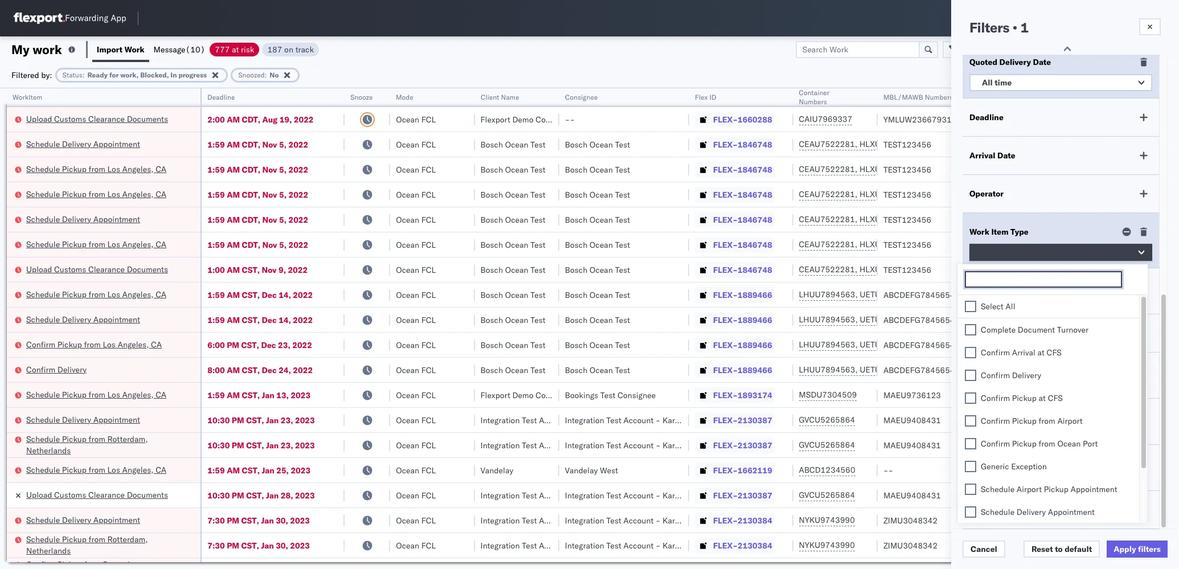 Task type: describe. For each thing, give the bounding box(es) containing it.
schedule delivery appointment for schedule delivery appointment link associated with 10:30 pm cst, jan 23, 2023
[[26, 415, 140, 425]]

batch action button
[[1098, 41, 1173, 58]]

0 vertical spatial operator
[[1047, 93, 1074, 101]]

delivery inside "link"
[[57, 365, 87, 375]]

3 maeu9408431 from the top
[[884, 491, 942, 501]]

8:00 am cst, dec 24, 2022
[[208, 365, 313, 375]]

workitem button
[[7, 91, 189, 102]]

item
[[992, 227, 1009, 237]]

1 hlxu8034992 from the top
[[921, 139, 976, 149]]

agent
[[1149, 415, 1171, 426]]

schedule pickup from los angeles, ca for fifth schedule pickup from los angeles, ca link from the bottom of the page
[[26, 189, 167, 199]]

5 5, from the top
[[279, 240, 287, 250]]

7 1:59 from the top
[[208, 315, 225, 325]]

1 horizontal spatial all
[[1006, 302, 1016, 312]]

dec left 24,
[[262, 365, 277, 375]]

2023 for first schedule pickup from los angeles, ca link from the bottom
[[291, 465, 311, 476]]

schedule pickup from rotterdam, netherlands for 10:30 pm cst, jan 23, 2023
[[26, 434, 148, 456]]

1 ceau7522281, hlxu6269489, hlxu8034992 from the top
[[800, 139, 976, 149]]

arrival inside list box
[[1013, 348, 1036, 358]]

1:59 am cdt, nov 5, 2022 for 1:59 am cdt, nov 5, 2022's schedule delivery appointment link
[[208, 215, 309, 225]]

apply
[[1115, 544, 1137, 555]]

document
[[1019, 325, 1056, 335]]

schedule pickup from los angeles, ca for 3rd schedule pickup from los angeles, ca link
[[26, 239, 167, 249]]

message
[[154, 44, 186, 54]]

confirm pickup from los angeles, ca
[[26, 339, 162, 350]]

gvcu5265864 for schedule pickup from rotterdam, netherlands
[[800, 440, 856, 450]]

container
[[800, 88, 830, 97]]

clearance inside ready for customs clearance
[[970, 290, 1009, 300]]

Search Shipments (/) text field
[[962, 10, 1072, 27]]

customs inside flexport import customs
[[970, 421, 1004, 431]]

age
[[1169, 465, 1180, 476]]

time
[[995, 78, 1013, 88]]

import inside flexport import customs
[[1004, 413, 1030, 423]]

bookings
[[565, 390, 599, 400]]

12 flex- from the top
[[714, 390, 738, 400]]

in
[[171, 70, 177, 79]]

vandelay for vandelay west
[[565, 465, 598, 476]]

2 nyku9743990 from the top
[[800, 540, 856, 551]]

actions
[[1132, 93, 1156, 101]]

resize handle column header for "mbl/mawb numbers" button
[[1027, 88, 1041, 569]]

client name
[[481, 93, 519, 101]]

schedule for fifth schedule delivery appointment link from the bottom of the page
[[26, 139, 60, 149]]

risk
[[241, 44, 254, 54]]

flex-1893174
[[714, 390, 773, 400]]

schedule pickup from los angeles, ca for first schedule pickup from los angeles, ca link from the bottom
[[26, 465, 167, 475]]

3 10:30 from the top
[[208, 491, 230, 501]]

destination
[[1125, 465, 1167, 476]]

2130387 for schedule delivery appointment
[[738, 415, 773, 426]]

workitem
[[13, 93, 42, 101]]

9,
[[279, 265, 286, 275]]

10 flex- from the top
[[714, 340, 738, 350]]

abcd1234560
[[800, 465, 856, 475]]

confirm delivery button
[[26, 364, 87, 377]]

flex-2130387 for schedule delivery appointment
[[714, 415, 773, 426]]

2 5, from the top
[[279, 164, 287, 175]]

container numbers button
[[794, 86, 867, 107]]

exception
[[1001, 44, 1038, 54]]

container numbers
[[800, 88, 830, 106]]

1 7:30 pm cst, jan 30, 2023 from the top
[[208, 516, 310, 526]]

1 vertical spatial date
[[998, 150, 1016, 161]]

app
[[111, 13, 126, 24]]

rotterdam, for 7:30 pm cst, jan 30, 2023
[[107, 534, 148, 545]]

23, for schedule delivery appointment
[[281, 415, 293, 426]]

6:00
[[208, 340, 225, 350]]

1 ocean fcl from the top
[[396, 114, 436, 125]]

7 am from the top
[[227, 265, 240, 275]]

5 1:59 from the top
[[208, 240, 225, 250]]

7 fcl from the top
[[422, 265, 436, 275]]

11 flex- from the top
[[714, 365, 738, 375]]

•
[[1013, 19, 1018, 36]]

0 horizontal spatial exception
[[970, 328, 1008, 339]]

2 flex-1889466 from the top
[[714, 315, 773, 325]]

maeu9408431 for schedule delivery appointment
[[884, 415, 942, 426]]

ca for 4th schedule pickup from los angeles, ca link from the top
[[156, 289, 167, 300]]

3 documents from the top
[[127, 490, 168, 500]]

4 cdt, from the top
[[242, 190, 261, 200]]

turnover
[[1058, 325, 1089, 335]]

1:59 am cst, dec 14, 2022 for schedule delivery appointment
[[208, 315, 313, 325]]

4 flex-1846748 from the top
[[714, 215, 773, 225]]

flex-1662119
[[714, 465, 773, 476]]

1 lagerfeld from the top
[[680, 415, 714, 426]]

2 flex-1846748 from the top
[[714, 164, 773, 175]]

all time button
[[970, 74, 1153, 91]]

10:30 pm cst, jan 28, 2023
[[208, 491, 315, 501]]

10:30 for schedule pickup from rotterdam, netherlands
[[208, 440, 230, 451]]

5 fcl from the top
[[422, 215, 436, 225]]

4 ceau7522281, hlxu6269489, hlxu8034992 from the top
[[800, 214, 976, 225]]

1:59 am cdt, nov 5, 2022 for 6th schedule pickup from los angeles, ca link from the bottom of the page
[[208, 164, 309, 175]]

23, for schedule pickup from rotterdam, netherlands
[[281, 440, 293, 451]]

ca for 3rd schedule pickup from los angeles, ca link
[[156, 239, 167, 249]]

187 on track
[[268, 44, 314, 54]]

schedule delivery appointment link for 10:30 pm cst, jan 23, 2023
[[26, 414, 140, 426]]

dec down 1:00 am cst, nov 9, 2022 on the left top of page
[[262, 290, 277, 300]]

10:30 pm cst, jan 23, 2023 for schedule pickup from rotterdam, netherlands
[[208, 440, 315, 451]]

at for confirm arrival at cfs
[[1038, 348, 1045, 358]]

appointment for schedule delivery appointment button corresponding to 1:59 am cdt, nov 5, 2022
[[93, 214, 140, 224]]

mbl/mawb numbers
[[884, 93, 954, 101]]

187
[[268, 44, 282, 54]]

my
[[11, 41, 30, 57]]

10:30 pm cst, jan 23, 2023 for schedule delivery appointment
[[208, 415, 315, 426]]

moving
[[1004, 459, 1032, 469]]

flexport import customs
[[970, 413, 1030, 431]]

managed
[[1004, 367, 1039, 377]]

1660288
[[738, 114, 773, 125]]

4 integration test account - karl lagerfeld from the top
[[565, 516, 714, 526]]

1 lhuu7894563, from the top
[[800, 290, 858, 300]]

flex-1660288
[[714, 114, 773, 125]]

cfs for confirm pickup at cfs
[[1049, 393, 1064, 404]]

customs inside ready for customs clearance
[[1010, 282, 1044, 292]]

apply filters
[[1115, 544, 1162, 555]]

snoozed : no
[[238, 70, 279, 79]]

karl for schedule pickup from rotterdam, netherlands link for 10:30
[[663, 440, 678, 451]]

5 schedule delivery appointment link from the top
[[26, 514, 140, 526]]

schedule for 5th schedule pickup from los angeles, ca link from the top of the page
[[26, 390, 60, 400]]

schedule for schedule delivery appointment link for 1:59 am cst, dec 14, 2022
[[26, 314, 60, 325]]

1 flex-1889466 from the top
[[714, 290, 773, 300]]

17 fcl from the top
[[422, 516, 436, 526]]

mode button
[[391, 91, 464, 102]]

confirm pickup from ocean port
[[982, 439, 1099, 449]]

select all
[[982, 302, 1016, 312]]

blocked,
[[140, 70, 169, 79]]

filters
[[970, 19, 1010, 36]]

upload customs clearance documents button for 2:00 am cdt, aug 19, 2022
[[26, 113, 168, 126]]

1 1:59 from the top
[[208, 139, 225, 150]]

4 test123456 from the top
[[884, 215, 932, 225]]

batch action
[[1116, 44, 1165, 54]]

delivery inside flexport managed delivery
[[970, 375, 1002, 385]]

numbers for container numbers
[[800, 97, 828, 106]]

pickup for 6th schedule pickup from los angeles, ca link from the bottom of the page
[[62, 164, 87, 174]]

2 zimu3048342 from the top
[[884, 541, 938, 551]]

account for schedule pickup from rotterdam, netherlands button for 10:30 pm cst, jan 23, 2023
[[624, 440, 654, 451]]

1:59 am cst, dec 14, 2022 for schedule pickup from los angeles, ca
[[208, 290, 313, 300]]

2 2130384 from the top
[[738, 541, 773, 551]]

2 test123456 from the top
[[884, 164, 932, 175]]

appointment for schedule delivery appointment button related to 1:59 am cst, dec 14, 2022
[[93, 314, 140, 325]]

netherlands for 10:30
[[26, 445, 71, 456]]

schedule delivery appointment for schedule delivery appointment link for 1:59 am cst, dec 14, 2022
[[26, 314, 140, 325]]

9 am from the top
[[227, 315, 240, 325]]

schedule for 7:30's schedule pickup from rotterdam, netherlands link
[[26, 534, 60, 545]]

integration test account - karl lagerfeld for schedule pickup from rotterdam, netherlands button related to 7:30 pm cst, jan 30, 2023
[[565, 541, 714, 551]]

1 horizontal spatial --
[[884, 465, 894, 476]]

schedule delivery appointment button for 10:30 pm cst, jan 23, 2023
[[26, 414, 140, 427]]

pickup for fifth schedule pickup from los angeles, ca link from the bottom of the page
[[62, 189, 87, 199]]

choi for destination
[[1082, 465, 1099, 476]]

deadline inside deadline button
[[208, 93, 235, 101]]

6 flex-1846748 from the top
[[714, 265, 773, 275]]

6 cdt, from the top
[[242, 240, 261, 250]]

14, for schedule pickup from los angeles, ca
[[279, 290, 291, 300]]

1 30, from the top
[[276, 516, 288, 526]]

schedule for 1:59 am cdt, nov 5, 2022's schedule delivery appointment link
[[26, 214, 60, 224]]

3 upload customs clearance documents link from the top
[[26, 489, 168, 501]]

8 ocean fcl from the top
[[396, 290, 436, 300]]

schedule delivery appointment for 5th schedule delivery appointment link
[[26, 515, 140, 525]]

2 1889466 from the top
[[738, 315, 773, 325]]

snoozed
[[238, 70, 265, 79]]

resize handle column header for container numbers button
[[865, 88, 878, 569]]

by:
[[41, 70, 52, 80]]

1:00 am cst, nov 9, 2022
[[208, 265, 308, 275]]

integration test account - karl lagerfeld for schedule pickup from rotterdam, netherlands button for 10:30 pm cst, jan 23, 2023
[[565, 440, 714, 451]]

5 schedule pickup from los angeles, ca button from the top
[[26, 389, 167, 402]]

resize handle column header for "client name" button
[[546, 88, 560, 569]]

19,
[[280, 114, 292, 125]]

1:59 am cst, jan 25, 2023
[[208, 465, 311, 476]]

netherlands for 7:30
[[26, 546, 71, 556]]

maeu9408431 for schedule pickup from rotterdam, netherlands
[[884, 440, 942, 451]]

3 upload from the top
[[26, 490, 52, 500]]

arrival date
[[970, 150, 1016, 161]]

4 lagerfeld from the top
[[680, 516, 714, 526]]

2023 for schedule pickup from rotterdam, netherlands link for 10:30
[[295, 440, 315, 451]]

1:59 am cdt, nov 5, 2022 for 3rd schedule pickup from los angeles, ca link
[[208, 240, 309, 250]]

2 abcdefg78456546 from the top
[[884, 315, 961, 325]]

cancel button
[[963, 541, 1006, 558]]

resize handle column header for consignee button
[[676, 88, 690, 569]]

flex
[[695, 93, 708, 101]]

3 flex-1889466 from the top
[[714, 340, 773, 350]]

resize handle column header for workitem button
[[187, 88, 201, 569]]

pickup for schedule pickup from rotterdam, netherlands link for 10:30
[[62, 434, 87, 444]]

8:00
[[208, 365, 225, 375]]

1 2130384 from the top
[[738, 516, 773, 526]]

client
[[481, 93, 499, 101]]

jaehyung for jaehyung choi - test origin agent
[[1047, 415, 1080, 426]]

0 vertical spatial type
[[1011, 227, 1029, 237]]

4 flex- from the top
[[714, 190, 738, 200]]

ready inside ready for customs clearance
[[970, 282, 994, 292]]

4 1846748 from the top
[[738, 215, 773, 225]]

3 1889466 from the top
[[738, 340, 773, 350]]

vandelay west
[[565, 465, 619, 476]]

3 upload customs clearance documents from the top
[[26, 490, 168, 500]]

6 ceau7522281, from the top
[[800, 264, 858, 275]]

3 2130387 from the top
[[738, 491, 773, 501]]

3 lhuu7894563, uetu5238478 from the top
[[800, 340, 916, 350]]

flexport. image
[[14, 13, 65, 24]]

deadline button
[[202, 91, 334, 102]]

confirm delivery link
[[26, 364, 87, 375]]

1 vertical spatial airport
[[1017, 485, 1043, 495]]

reset to default
[[1032, 544, 1093, 555]]

gaurav jawla for schedule pickup from los angeles, ca
[[1047, 164, 1094, 175]]

5 lagerfeld from the top
[[680, 541, 714, 551]]

5 schedule pickup from los angeles, ca link from the top
[[26, 389, 167, 400]]

schedule pickup from rotterdam, netherlands button for 10:30 pm cst, jan 23, 2023
[[26, 434, 186, 457]]

schedule for schedule delivery appointment link associated with 10:30 pm cst, jan 23, 2023
[[26, 415, 60, 425]]

18 flex- from the top
[[714, 541, 738, 551]]

1:59 am cst, jan 13, 2023
[[208, 390, 311, 400]]

4 uetu5238478 from the top
[[860, 365, 916, 375]]

1 vertical spatial status
[[984, 505, 1009, 515]]

0 vertical spatial airport
[[1058, 416, 1083, 426]]

quoted delivery date
[[970, 57, 1052, 67]]

flex id button
[[690, 91, 782, 102]]

5 ocean fcl from the top
[[396, 215, 436, 225]]

msdu7304509
[[800, 390, 858, 400]]

28,
[[281, 491, 293, 501]]

2 7:30 from the top
[[208, 541, 225, 551]]

7 ocean fcl from the top
[[396, 265, 436, 275]]

4 am from the top
[[227, 190, 240, 200]]

appointment for first schedule delivery appointment button from the top of the page
[[93, 139, 140, 149]]

3 lagerfeld from the top
[[680, 491, 714, 501]]

1 schedule pickup from los angeles, ca link from the top
[[26, 163, 167, 175]]

exception type
[[970, 328, 1028, 339]]

schedule for schedule pickup from rotterdam, netherlands link for 10:30
[[26, 434, 60, 444]]

2 ceau7522281, hlxu6269489, hlxu8034992 from the top
[[800, 164, 976, 174]]

schedule pickup from rotterdam, netherlands link for 7:30
[[26, 534, 186, 557]]

rotterdam, for 10:30 pm cst, jan 23, 2023
[[107, 434, 148, 444]]

do
[[970, 505, 982, 515]]

5 hlxu8034992 from the top
[[921, 239, 976, 250]]

777
[[215, 44, 230, 54]]

4 flex-1889466 from the top
[[714, 365, 773, 375]]

confirm pickup from airport
[[982, 416, 1083, 426]]

13,
[[277, 390, 289, 400]]

2 lhuu7894563, uetu5238478 from the top
[[800, 315, 916, 325]]

schedule pickup from los angeles, ca for 5th schedule pickup from los angeles, ca link from the top of the page
[[26, 390, 167, 400]]

ca for first schedule pickup from los angeles, ca link from the bottom
[[156, 465, 167, 475]]

account for schedule pickup from rotterdam, netherlands button related to 7:30 pm cst, jan 30, 2023
[[624, 541, 654, 551]]

pickup for 4th schedule pickup from los angeles, ca link from the top
[[62, 289, 87, 300]]

action
[[1140, 44, 1165, 54]]

flexport moving inbond transit
[[970, 459, 1032, 477]]

upload customs clearance documents link for 1:00 am cst, nov 9, 2022
[[26, 264, 168, 275]]

track
[[296, 44, 314, 54]]

confirm pickup from los angeles, ca link
[[26, 339, 162, 350]]

11 am from the top
[[227, 390, 240, 400]]

3 abcdefg78456546 from the top
[[884, 340, 961, 350]]

confirm inside "link"
[[26, 365, 55, 375]]

2 ceau7522281, from the top
[[800, 164, 858, 174]]

2 integration from the top
[[565, 440, 605, 451]]

4 1:59 from the top
[[208, 215, 225, 225]]

jaehyung choi - test destination age
[[1047, 465, 1180, 476]]

1 lhuu7894563, uetu5238478 from the top
[[800, 290, 916, 300]]

consignee inside button
[[565, 93, 598, 101]]

flexport inside flexport managed delivery
[[970, 367, 1002, 377]]

1 flex-2130384 from the top
[[714, 516, 773, 526]]

complete
[[982, 325, 1016, 335]]

12 ocean fcl from the top
[[396, 390, 436, 400]]

caiu7969337
[[800, 114, 853, 124]]

jaehyung for jaehyung choi - test destination age
[[1047, 465, 1080, 476]]

ymluw236679313
[[884, 114, 957, 125]]

work,
[[120, 70, 139, 79]]

3 hlxu8034992 from the top
[[921, 189, 976, 200]]



Task type: vqa. For each thing, say whether or not it's contained in the screenshot.


Task type: locate. For each thing, give the bounding box(es) containing it.
cdt,
[[242, 114, 261, 125], [242, 139, 261, 150], [242, 164, 261, 175], [242, 190, 261, 200], [242, 215, 261, 225], [242, 240, 261, 250]]

transit
[[999, 467, 1025, 477]]

6 ocean fcl from the top
[[396, 240, 436, 250]]

cfs for confirm arrival at cfs
[[1048, 348, 1062, 358]]

jaehyung up confirm pickup from ocean port
[[1047, 415, 1080, 426]]

10:30 down the 1:59 am cst, jan 25, 2023
[[208, 491, 230, 501]]

confirm delivery down confirm arrival at cfs on the right bottom of page
[[982, 371, 1042, 381]]

2 karl from the top
[[663, 440, 678, 451]]

10:30 pm cst, jan 23, 2023 down 1:59 am cst, jan 13, 2023 in the bottom left of the page
[[208, 415, 315, 426]]

gaurav jawla for schedule delivery appointment
[[1047, 215, 1094, 225]]

0 horizontal spatial vandelay
[[481, 465, 514, 476]]

ca inside button
[[151, 339, 162, 350]]

reset
[[1032, 544, 1054, 555]]

confirm arrival at cfs
[[982, 348, 1062, 358]]

10 ocean fcl from the top
[[396, 340, 436, 350]]

18 ocean fcl from the top
[[396, 541, 436, 551]]

arrival
[[970, 150, 996, 161], [1013, 348, 1036, 358]]

0 horizontal spatial --
[[565, 114, 575, 125]]

2 flex-2130387 from the top
[[714, 440, 773, 451]]

3 ocean fcl from the top
[[396, 164, 436, 175]]

1 1846748 from the top
[[738, 139, 773, 150]]

1 1:59 am cst, dec 14, 2022 from the top
[[208, 290, 313, 300]]

0 vertical spatial arrival
[[970, 150, 996, 161]]

ca for confirm pickup from los angeles, ca link
[[151, 339, 162, 350]]

documents
[[127, 114, 168, 124], [127, 264, 168, 274], [127, 490, 168, 500]]

schedule for first schedule pickup from los angeles, ca link from the bottom
[[26, 465, 60, 475]]

1 vertical spatial all
[[1006, 302, 1016, 312]]

4 schedule pickup from los angeles, ca from the top
[[26, 289, 167, 300]]

flexport managed delivery
[[970, 367, 1039, 385]]

schedule delivery appointment button for 1:59 am cst, dec 14, 2022
[[26, 314, 140, 326]]

2130387 for schedule pickup from rotterdam, netherlands
[[738, 440, 773, 451]]

1:00
[[208, 265, 225, 275]]

4 1889466 from the top
[[738, 365, 773, 375]]

client name button
[[475, 91, 548, 102]]

schedule pickup from los angeles, ca link
[[26, 163, 167, 175], [26, 188, 167, 200], [26, 239, 167, 250], [26, 289, 167, 300], [26, 389, 167, 400], [26, 464, 167, 476]]

consignee button
[[560, 91, 678, 102]]

10:30 for schedule delivery appointment
[[208, 415, 230, 426]]

list box containing select all
[[959, 295, 1140, 569]]

filters • 1
[[970, 19, 1029, 36]]

confirm delivery down confirm pickup from los angeles, ca button
[[26, 365, 87, 375]]

pickup for 5th schedule pickup from los angeles, ca link from the top of the page
[[62, 390, 87, 400]]

name
[[501, 93, 519, 101]]

2 10:30 from the top
[[208, 440, 230, 451]]

confirm pickup from los angeles, ca button
[[26, 339, 162, 351]]

integration test account - karl lagerfeld for schedule delivery appointment button associated with 10:30 pm cst, jan 23, 2023
[[565, 415, 714, 426]]

1 vertical spatial gaurav
[[1047, 215, 1072, 225]]

gvcu5265864 for schedule delivery appointment
[[800, 415, 856, 425]]

choi down port
[[1082, 465, 1099, 476]]

type right the item
[[1011, 227, 1029, 237]]

14, for schedule delivery appointment
[[279, 315, 291, 325]]

numbers inside container numbers
[[800, 97, 828, 106]]

karl for schedule delivery appointment link associated with 10:30 pm cst, jan 23, 2023
[[663, 415, 678, 426]]

quoted
[[970, 57, 998, 67]]

6 schedule pickup from los angeles, ca link from the top
[[26, 464, 167, 476]]

12 fcl from the top
[[422, 390, 436, 400]]

apply filters button
[[1108, 541, 1169, 558]]

aug
[[263, 114, 278, 125]]

1 vertical spatial arrival
[[1013, 348, 1036, 358]]

pickup for first schedule pickup from los angeles, ca link from the bottom
[[62, 465, 87, 475]]

schedule pickup from los angeles, ca for 4th schedule pickup from los angeles, ca link from the top
[[26, 289, 167, 300]]

24,
[[279, 365, 291, 375]]

gvcu5265864 down the msdu7304509
[[800, 415, 856, 425]]

14 fcl from the top
[[422, 440, 436, 451]]

cfs up confirm pickup from airport
[[1049, 393, 1064, 404]]

2023 for 7:30's schedule pickup from rotterdam, netherlands link
[[290, 541, 310, 551]]

file exception button
[[967, 41, 1046, 58], [967, 41, 1046, 58]]

1 vertical spatial 2130384
[[738, 541, 773, 551]]

4 resize handle column header from the left
[[461, 88, 475, 569]]

7:30
[[208, 516, 225, 526], [208, 541, 225, 551]]

0 vertical spatial gaurav jawla
[[1047, 164, 1094, 175]]

1 vertical spatial schedule pickup from rotterdam, netherlands
[[26, 534, 148, 556]]

karl for 7:30's schedule pickup from rotterdam, netherlands link
[[663, 541, 678, 551]]

at left risk
[[232, 44, 239, 54]]

flex-1846748
[[714, 139, 773, 150], [714, 164, 773, 175], [714, 190, 773, 200], [714, 215, 773, 225], [714, 240, 773, 250], [714, 265, 773, 275]]

: left no
[[265, 70, 267, 79]]

3 lhuu7894563, from the top
[[800, 340, 858, 350]]

0 vertical spatial jawla
[[1074, 164, 1094, 175]]

0 horizontal spatial numbers
[[800, 97, 828, 106]]

1 vertical spatial 7:30
[[208, 541, 225, 551]]

0 vertical spatial upload
[[26, 114, 52, 124]]

schedule pickup from rotterdam, netherlands link for 10:30
[[26, 434, 186, 456]]

13 flex- from the top
[[714, 415, 738, 426]]

generic exception
[[982, 462, 1048, 472]]

from inside button
[[84, 339, 101, 350]]

schedule delivery appointment button for 1:59 am cdt, nov 5, 2022
[[26, 213, 140, 226]]

2 jaehyung from the top
[[1047, 465, 1080, 476]]

flex-2130387 up flex-1662119
[[714, 440, 773, 451]]

0 vertical spatial gvcu5265864
[[800, 415, 856, 425]]

0 vertical spatial 2130384
[[738, 516, 773, 526]]

flex-2130384 button
[[695, 513, 775, 529], [695, 513, 775, 529], [695, 538, 775, 554], [695, 538, 775, 554]]

gaurav jawla
[[1047, 164, 1094, 175], [1047, 215, 1094, 225]]

import work button
[[92, 36, 149, 62]]

jaehyung
[[1047, 415, 1080, 426], [1047, 465, 1080, 476]]

numbers down container
[[800, 97, 828, 106]]

15 ocean fcl from the top
[[396, 465, 436, 476]]

mbl/mawb numbers button
[[878, 91, 1030, 102]]

los inside button
[[103, 339, 116, 350]]

4 5, from the top
[[279, 215, 287, 225]]

0 vertical spatial netherlands
[[26, 445, 71, 456]]

omkar
[[1047, 340, 1071, 350]]

exception down confirm pickup from ocean port
[[1012, 462, 1048, 472]]

angeles, inside button
[[118, 339, 149, 350]]

0 vertical spatial deadline
[[208, 93, 235, 101]]

0 horizontal spatial ready
[[87, 70, 108, 79]]

jaehyung up schedule airport pickup appointment
[[1047, 465, 1080, 476]]

1 gaurav from the top
[[1047, 164, 1072, 175]]

status : ready for work, blocked, in progress
[[62, 70, 207, 79]]

upload customs clearance documents button for 1:00 am cst, nov 9, 2022
[[26, 264, 168, 276]]

4 abcdefg78456546 from the top
[[884, 365, 961, 375]]

upload customs clearance documents for 2:00
[[26, 114, 168, 124]]

1:59 am cst, dec 14, 2022 down 1:00 am cst, nov 9, 2022 on the left top of page
[[208, 290, 313, 300]]

1 vertical spatial demo
[[513, 390, 534, 400]]

7 flex- from the top
[[714, 265, 738, 275]]

0 vertical spatial work
[[125, 44, 145, 54]]

0 vertical spatial 23,
[[278, 340, 291, 350]]

work up status : ready for work, blocked, in progress
[[125, 44, 145, 54]]

demo for bookings
[[513, 390, 534, 400]]

1893174
[[738, 390, 773, 400]]

1 vertical spatial deadline
[[970, 112, 1004, 123]]

omkar savant
[[1047, 340, 1097, 350]]

jawla for schedule pickup from los angeles, ca
[[1074, 164, 1094, 175]]

type
[[1011, 227, 1029, 237], [1010, 328, 1028, 339]]

0 vertical spatial 10:30
[[208, 415, 230, 426]]

10 resize handle column header from the left
[[1112, 88, 1126, 569]]

2 vertical spatial flex-2130387
[[714, 491, 773, 501]]

3 schedule delivery appointment button from the top
[[26, 314, 140, 326]]

upload
[[26, 114, 52, 124], [26, 264, 52, 274], [26, 490, 52, 500]]

import down confirm pickup at cfs
[[1004, 413, 1030, 423]]

2130387 down 1893174
[[738, 415, 773, 426]]

None checkbox
[[966, 301, 977, 312], [966, 324, 977, 336], [966, 416, 977, 427], [966, 438, 977, 450], [966, 507, 977, 518], [966, 301, 977, 312], [966, 324, 977, 336], [966, 416, 977, 427], [966, 438, 977, 450], [966, 507, 977, 518]]

schedule for 6th schedule pickup from los angeles, ca link from the bottom of the page
[[26, 164, 60, 174]]

airport up confirm pickup from ocean port
[[1058, 416, 1083, 426]]

upload customs clearance documents
[[26, 114, 168, 124], [26, 264, 168, 274], [26, 490, 168, 500]]

dec up 6:00 pm cst, dec 23, 2022
[[262, 315, 277, 325]]

integration
[[565, 415, 605, 426], [565, 440, 605, 451], [565, 491, 605, 501], [565, 516, 605, 526], [565, 541, 605, 551]]

operator down all time 'button'
[[1047, 93, 1074, 101]]

bosch ocean test
[[481, 139, 546, 150], [565, 139, 631, 150], [481, 164, 546, 175], [565, 164, 631, 175], [481, 190, 546, 200], [565, 190, 631, 200], [481, 215, 546, 225], [565, 215, 631, 225], [481, 240, 546, 250], [565, 240, 631, 250], [481, 265, 546, 275], [565, 265, 631, 275], [481, 290, 546, 300], [565, 290, 631, 300], [481, 315, 546, 325], [565, 315, 631, 325], [481, 340, 546, 350], [565, 340, 631, 350], [481, 365, 546, 375], [565, 365, 631, 375]]

documents for 1:00 am cst, nov 9, 2022
[[127, 264, 168, 274]]

flexport inside flexport import customs
[[970, 413, 1002, 423]]

dec
[[262, 290, 277, 300], [262, 315, 277, 325], [261, 340, 276, 350], [262, 365, 277, 375]]

23, up '25,'
[[281, 440, 293, 451]]

0 horizontal spatial confirm delivery
[[26, 365, 87, 375]]

5 am from the top
[[227, 215, 240, 225]]

no
[[270, 70, 279, 79]]

jawla for schedule delivery appointment
[[1074, 215, 1094, 225]]

0 vertical spatial date
[[1034, 57, 1052, 67]]

status right do
[[984, 505, 1009, 515]]

6 fcl from the top
[[422, 240, 436, 250]]

1 vertical spatial netherlands
[[26, 546, 71, 556]]

deadline down all time at the top right of page
[[970, 112, 1004, 123]]

0 vertical spatial flex-2130387
[[714, 415, 773, 426]]

operator down the arrival date
[[970, 189, 1004, 199]]

generic
[[982, 462, 1010, 472]]

jawla
[[1074, 164, 1094, 175], [1074, 215, 1094, 225]]

schedule delivery appointment link for 1:59 am cst, dec 14, 2022
[[26, 314, 140, 325]]

ca
[[156, 164, 167, 174], [156, 189, 167, 199], [156, 239, 167, 249], [156, 289, 167, 300], [151, 339, 162, 350], [156, 390, 167, 400], [156, 465, 167, 475]]

1 vertical spatial maeu9408431
[[884, 440, 942, 451]]

1 vertical spatial zimu3048342
[[884, 541, 938, 551]]

2 1:59 am cst, dec 14, 2022 from the top
[[208, 315, 313, 325]]

0 vertical spatial upload customs clearance documents link
[[26, 113, 168, 125]]

3 resize handle column header from the left
[[377, 88, 391, 569]]

0 horizontal spatial work
[[125, 44, 145, 54]]

flexport inside the 'flexport moving inbond transit'
[[970, 459, 1002, 469]]

2 vertical spatial 10:30
[[208, 491, 230, 501]]

None checkbox
[[966, 347, 977, 359], [966, 370, 977, 381], [966, 393, 977, 404], [966, 461, 977, 473], [966, 484, 977, 495], [966, 347, 977, 359], [966, 370, 977, 381], [966, 393, 977, 404], [966, 461, 977, 473], [966, 484, 977, 495]]

1 am from the top
[[227, 114, 240, 125]]

2 vertical spatial at
[[1039, 393, 1047, 404]]

hlxu6269489,
[[860, 139, 918, 149], [860, 164, 918, 174], [860, 189, 918, 200], [860, 214, 918, 225], [860, 239, 918, 250], [860, 264, 918, 275]]

work left the item
[[970, 227, 990, 237]]

2 vertical spatial documents
[[127, 490, 168, 500]]

14, up 6:00 pm cst, dec 23, 2022
[[279, 315, 291, 325]]

filters
[[1139, 544, 1162, 555]]

2 schedule delivery appointment link from the top
[[26, 213, 140, 225]]

status right by: on the top of the page
[[62, 70, 83, 79]]

2 account from the top
[[624, 440, 654, 451]]

exception inside list box
[[1012, 462, 1048, 472]]

4 karl from the top
[[663, 516, 678, 526]]

2 vertical spatial upload customs clearance documents
[[26, 490, 168, 500]]

flex-2130387 button
[[695, 412, 775, 428], [695, 412, 775, 428], [695, 438, 775, 453], [695, 438, 775, 453], [695, 488, 775, 504], [695, 488, 775, 504]]

2 cdt, from the top
[[242, 139, 261, 150]]

flex-1889466
[[714, 290, 773, 300], [714, 315, 773, 325], [714, 340, 773, 350], [714, 365, 773, 375]]

2130387 down the "1662119"
[[738, 491, 773, 501]]

10:30 down 1:59 am cst, jan 13, 2023 in the bottom left of the page
[[208, 415, 230, 426]]

all
[[983, 78, 993, 88], [1006, 302, 1016, 312]]

0 vertical spatial 7:30
[[208, 516, 225, 526]]

0 vertical spatial jaehyung
[[1047, 415, 1080, 426]]

10:30 up the 1:59 am cst, jan 25, 2023
[[208, 440, 230, 451]]

schedule pickup from rotterdam, netherlands for 7:30 pm cst, jan 30, 2023
[[26, 534, 148, 556]]

appointment for fifth schedule delivery appointment button
[[93, 515, 140, 525]]

numbers for mbl/mawb numbers
[[926, 93, 954, 101]]

3 gvcu5265864 from the top
[[800, 490, 856, 500]]

gvcu5265864 down abcd1234560
[[800, 490, 856, 500]]

1 vertical spatial upload
[[26, 264, 52, 274]]

flex-2130387 down flex-1662119
[[714, 491, 773, 501]]

from
[[89, 164, 105, 174], [89, 189, 105, 199], [89, 239, 105, 249], [89, 289, 105, 300], [84, 339, 101, 350], [89, 390, 105, 400], [1039, 416, 1056, 426], [89, 434, 105, 444], [1039, 439, 1056, 449], [89, 465, 105, 475], [89, 534, 105, 545]]

6 am from the top
[[227, 240, 240, 250]]

16 flex- from the top
[[714, 491, 738, 501]]

id
[[710, 93, 717, 101]]

schedule delivery appointment for 1:59 am cdt, nov 5, 2022's schedule delivery appointment link
[[26, 214, 140, 224]]

1:59 am cst, dec 14, 2022 up 6:00 pm cst, dec 23, 2022
[[208, 315, 313, 325]]

2 2130387 from the top
[[738, 440, 773, 451]]

pickup inside button
[[57, 339, 82, 350]]

0 vertical spatial all
[[983, 78, 993, 88]]

2 1846748 from the top
[[738, 164, 773, 175]]

Search Work text field
[[796, 41, 920, 58]]

5 flex- from the top
[[714, 215, 738, 225]]

14, down 9,
[[279, 290, 291, 300]]

2130387 up the "1662119"
[[738, 440, 773, 451]]

at up confirm pickup from airport
[[1039, 393, 1047, 404]]

1 1:59 am cdt, nov 5, 2022 from the top
[[208, 139, 309, 150]]

type up confirm arrival at cfs on the right bottom of page
[[1010, 328, 1028, 339]]

1 vertical spatial jaehyung
[[1047, 465, 1080, 476]]

file
[[985, 44, 999, 54]]

schedule delivery appointment link for 1:59 am cdt, nov 5, 2022
[[26, 213, 140, 225]]

1 horizontal spatial work
[[970, 227, 990, 237]]

schedule for fifth schedule pickup from los angeles, ca link from the bottom of the page
[[26, 189, 60, 199]]

0 vertical spatial nyku9743990
[[800, 515, 856, 526]]

1 vertical spatial upload customs clearance documents button
[[26, 264, 168, 276]]

all left the time
[[983, 78, 993, 88]]

1 vertical spatial documents
[[127, 264, 168, 274]]

3 uetu5238478 from the top
[[860, 340, 916, 350]]

1 vertical spatial 2130387
[[738, 440, 773, 451]]

17 ocean fcl from the top
[[396, 516, 436, 526]]

schedule for 5th schedule delivery appointment link
[[26, 515, 60, 525]]

schedule pickup from rotterdam, netherlands button
[[26, 434, 186, 457], [26, 534, 186, 558]]

0 vertical spatial schedule pickup from rotterdam, netherlands button
[[26, 434, 186, 457]]

deadline up 2:00
[[208, 93, 235, 101]]

1 vertical spatial work
[[970, 227, 990, 237]]

0 vertical spatial flexport demo consignee
[[481, 114, 574, 125]]

0 vertical spatial --
[[565, 114, 575, 125]]

flex-2130387 for schedule pickup from rotterdam, netherlands
[[714, 440, 773, 451]]

0 vertical spatial status
[[62, 70, 83, 79]]

2 integration test account - karl lagerfeld from the top
[[565, 440, 714, 451]]

schedule pickup from rotterdam, netherlands button for 7:30 pm cst, jan 30, 2023
[[26, 534, 186, 558]]

3 schedule pickup from los angeles, ca button from the top
[[26, 239, 167, 251]]

rotterdam,
[[107, 434, 148, 444], [107, 534, 148, 545]]

ca for 6th schedule pickup from los angeles, ca link from the bottom of the page
[[156, 164, 167, 174]]

1 vertical spatial 10:30
[[208, 440, 230, 451]]

0 horizontal spatial deadline
[[208, 93, 235, 101]]

pickup for 3rd schedule pickup from los angeles, ca link
[[62, 239, 87, 249]]

0 vertical spatial at
[[232, 44, 239, 54]]

demo for -
[[513, 114, 534, 125]]

on
[[285, 44, 294, 54]]

: up workitem button
[[83, 70, 85, 79]]

exception down select
[[970, 328, 1008, 339]]

9 1:59 from the top
[[208, 465, 225, 476]]

0 vertical spatial schedule pickup from rotterdam, netherlands link
[[26, 434, 186, 456]]

schedule pickup from los angeles, ca
[[26, 164, 167, 174], [26, 189, 167, 199], [26, 239, 167, 249], [26, 289, 167, 300], [26, 390, 167, 400], [26, 465, 167, 475]]

ca for fifth schedule pickup from los angeles, ca link from the bottom of the page
[[156, 189, 167, 199]]

vandelay for vandelay
[[481, 465, 514, 476]]

1 vertical spatial flexport demo consignee
[[481, 390, 574, 400]]

cfs down document
[[1048, 348, 1062, 358]]

lagerfeld
[[680, 415, 714, 426], [680, 440, 714, 451], [680, 491, 714, 501], [680, 516, 714, 526], [680, 541, 714, 551]]

: for snoozed
[[265, 70, 267, 79]]

16 fcl from the top
[[422, 491, 436, 501]]

flex-2130384
[[714, 516, 773, 526], [714, 541, 773, 551]]

1 vertical spatial gvcu5265864
[[800, 440, 856, 450]]

choi for origin
[[1082, 415, 1099, 426]]

1 vertical spatial 14,
[[279, 315, 291, 325]]

choi up port
[[1082, 415, 1099, 426]]

confirm delivery inside list box
[[982, 371, 1042, 381]]

1 vertical spatial flex-2130384
[[714, 541, 773, 551]]

2 schedule delivery appointment button from the top
[[26, 213, 140, 226]]

1 vertical spatial gaurav jawla
[[1047, 215, 1094, 225]]

1 vertical spatial schedule pickup from rotterdam, netherlands button
[[26, 534, 186, 558]]

1 vertical spatial import
[[1004, 413, 1030, 423]]

all down ready for customs clearance
[[1006, 302, 1016, 312]]

1 horizontal spatial numbers
[[926, 93, 954, 101]]

numbers inside "mbl/mawb numbers" button
[[926, 93, 954, 101]]

lhuu7894563, uetu5238478
[[800, 290, 916, 300], [800, 315, 916, 325], [800, 340, 916, 350], [800, 365, 916, 375]]

0 vertical spatial zimu3048342
[[884, 516, 938, 526]]

work inside button
[[125, 44, 145, 54]]

flex-2130387
[[714, 415, 773, 426], [714, 440, 773, 451], [714, 491, 773, 501]]

1 horizontal spatial vandelay
[[565, 465, 598, 476]]

2 : from the left
[[265, 70, 267, 79]]

test
[[531, 139, 546, 150], [615, 139, 631, 150], [531, 164, 546, 175], [615, 164, 631, 175], [531, 190, 546, 200], [615, 190, 631, 200], [531, 215, 546, 225], [615, 215, 631, 225], [531, 240, 546, 250], [615, 240, 631, 250], [531, 265, 546, 275], [615, 265, 631, 275], [531, 290, 546, 300], [615, 290, 631, 300], [531, 315, 546, 325], [615, 315, 631, 325], [531, 340, 546, 350], [615, 340, 631, 350], [531, 365, 546, 375], [615, 365, 631, 375], [601, 390, 616, 400], [607, 415, 622, 426], [1108, 415, 1123, 426], [607, 440, 622, 451], [1108, 465, 1123, 476], [607, 491, 622, 501], [607, 516, 622, 526], [607, 541, 622, 551]]

import inside button
[[97, 44, 123, 54]]

resize handle column header
[[187, 88, 201, 569], [331, 88, 345, 569], [377, 88, 391, 569], [461, 88, 475, 569], [546, 88, 560, 569], [676, 88, 690, 569], [780, 88, 794, 569], [865, 88, 878, 569], [1027, 88, 1041, 569], [1112, 88, 1126, 569], [1151, 88, 1165, 569]]

0 vertical spatial 7:30 pm cst, jan 30, 2023
[[208, 516, 310, 526]]

1 schedule pickup from los angeles, ca button from the top
[[26, 163, 167, 176]]

0 horizontal spatial operator
[[970, 189, 1004, 199]]

3 ceau7522281, hlxu6269489, hlxu8034992 from the top
[[800, 189, 976, 200]]

do status
[[970, 505, 1009, 515]]

2 uetu5238478 from the top
[[860, 315, 916, 325]]

1 vertical spatial ready
[[970, 282, 994, 292]]

to
[[1056, 544, 1064, 555]]

0 vertical spatial documents
[[127, 114, 168, 124]]

5 account from the top
[[624, 541, 654, 551]]

0 vertical spatial 10:30 pm cst, jan 23, 2023
[[208, 415, 315, 426]]

ca for 5th schedule pickup from los angeles, ca link from the top of the page
[[156, 390, 167, 400]]

2 vertical spatial maeu9408431
[[884, 491, 942, 501]]

0 vertical spatial cfs
[[1048, 348, 1062, 358]]

schedule delivery appointment inside list box
[[982, 507, 1096, 518]]

1 horizontal spatial deadline
[[970, 112, 1004, 123]]

clearance
[[88, 114, 125, 124], [88, 264, 125, 274], [970, 290, 1009, 300], [88, 490, 125, 500]]

numbers up "ymluw236679313"
[[926, 93, 954, 101]]

jan
[[262, 390, 275, 400], [266, 415, 279, 426], [266, 440, 279, 451], [262, 465, 275, 476], [266, 491, 279, 501], [261, 516, 274, 526], [261, 541, 274, 551]]

0 horizontal spatial arrival
[[970, 150, 996, 161]]

4 ceau7522281, from the top
[[800, 214, 858, 225]]

1 2130387 from the top
[[738, 415, 773, 426]]

1 vertical spatial upload customs clearance documents link
[[26, 264, 168, 275]]

9 ocean fcl from the top
[[396, 315, 436, 325]]

15 flex- from the top
[[714, 465, 738, 476]]

upload for 1:00 am cst, nov 9, 2022
[[26, 264, 52, 274]]

2 7:30 pm cst, jan 30, 2023 from the top
[[208, 541, 310, 551]]

2:00 am cdt, aug 19, 2022
[[208, 114, 314, 125]]

2 schedule pickup from rotterdam, netherlands from the top
[[26, 534, 148, 556]]

1 schedule pickup from rotterdam, netherlands link from the top
[[26, 434, 186, 456]]

0 horizontal spatial status
[[62, 70, 83, 79]]

2023 for schedule delivery appointment link associated with 10:30 pm cst, jan 23, 2023
[[295, 415, 315, 426]]

1 vertical spatial operator
[[970, 189, 1004, 199]]

file exception
[[985, 44, 1038, 54]]

23, up 24,
[[278, 340, 291, 350]]

None text field
[[970, 275, 1122, 285]]

abcdefg78456546
[[884, 290, 961, 300], [884, 315, 961, 325], [884, 340, 961, 350], [884, 365, 961, 375]]

5 test123456 from the top
[[884, 240, 932, 250]]

batch
[[1116, 44, 1138, 54]]

2 schedule pickup from los angeles, ca button from the top
[[26, 188, 167, 201]]

gaurav for schedule delivery appointment
[[1047, 215, 1072, 225]]

gaurav for schedule pickup from los angeles, ca
[[1047, 164, 1072, 175]]

operator
[[1047, 93, 1074, 101], [970, 189, 1004, 199]]

2 schedule pickup from rotterdam, netherlands link from the top
[[26, 534, 186, 557]]

netherlands
[[26, 445, 71, 456], [26, 546, 71, 556]]

4 lhuu7894563, from the top
[[800, 365, 858, 375]]

origin
[[1125, 415, 1147, 426]]

flex-1662119 button
[[695, 463, 775, 479], [695, 463, 775, 479]]

5 flex-1846748 from the top
[[714, 240, 773, 250]]

2 upload customs clearance documents from the top
[[26, 264, 168, 274]]

1 horizontal spatial operator
[[1047, 93, 1074, 101]]

resize handle column header for mode button at the left top of the page
[[461, 88, 475, 569]]

upload customs clearance documents link
[[26, 113, 168, 125], [26, 264, 168, 275], [26, 489, 168, 501]]

0 vertical spatial 2130387
[[738, 415, 773, 426]]

23, down 13,
[[281, 415, 293, 426]]

25,
[[277, 465, 289, 476]]

1 vertical spatial upload customs clearance documents
[[26, 264, 168, 274]]

customs
[[54, 114, 86, 124], [54, 264, 86, 274], [1010, 282, 1044, 292], [970, 421, 1004, 431], [54, 490, 86, 500]]

flexport demo consignee for bookings test consignee
[[481, 390, 574, 400]]

1 vertical spatial --
[[884, 465, 894, 476]]

1 vertical spatial 1:59 am cst, dec 14, 2022
[[208, 315, 313, 325]]

3 1:59 from the top
[[208, 190, 225, 200]]

airport down transit
[[1017, 485, 1043, 495]]

6 1846748 from the top
[[738, 265, 773, 275]]

9 flex- from the top
[[714, 315, 738, 325]]

5 1:59 am cdt, nov 5, 2022 from the top
[[208, 240, 309, 250]]

flex-2130387 down flex-1893174
[[714, 415, 773, 426]]

6 resize handle column header from the left
[[676, 88, 690, 569]]

2 upload customs clearance documents button from the top
[[26, 264, 168, 276]]

2 vertical spatial upload customs clearance documents link
[[26, 489, 168, 501]]

resize handle column header for deadline button
[[331, 88, 345, 569]]

0 vertical spatial gaurav
[[1047, 164, 1072, 175]]

date
[[1034, 57, 1052, 67], [998, 150, 1016, 161]]

1 cdt, from the top
[[242, 114, 261, 125]]

0 horizontal spatial airport
[[1017, 485, 1043, 495]]

0 vertical spatial exception
[[970, 328, 1008, 339]]

1 ceau7522281, from the top
[[800, 139, 858, 149]]

0 horizontal spatial :
[[83, 70, 85, 79]]

ocean
[[396, 114, 420, 125], [396, 139, 420, 150], [505, 139, 529, 150], [590, 139, 613, 150], [396, 164, 420, 175], [505, 164, 529, 175], [590, 164, 613, 175], [396, 190, 420, 200], [505, 190, 529, 200], [590, 190, 613, 200], [396, 215, 420, 225], [505, 215, 529, 225], [590, 215, 613, 225], [396, 240, 420, 250], [505, 240, 529, 250], [590, 240, 613, 250], [396, 265, 420, 275], [505, 265, 529, 275], [590, 265, 613, 275], [396, 290, 420, 300], [505, 290, 529, 300], [590, 290, 613, 300], [396, 315, 420, 325], [505, 315, 529, 325], [590, 315, 613, 325], [396, 340, 420, 350], [505, 340, 529, 350], [590, 340, 613, 350], [396, 365, 420, 375], [505, 365, 529, 375], [590, 365, 613, 375], [396, 390, 420, 400], [396, 415, 420, 426], [1058, 439, 1082, 449], [396, 440, 420, 451], [396, 465, 420, 476], [396, 491, 420, 501], [396, 516, 420, 526], [396, 541, 420, 551]]

1 vertical spatial 30,
[[276, 541, 288, 551]]

schedule pickup from los angeles, ca for 6th schedule pickup from los angeles, ca link from the bottom of the page
[[26, 164, 167, 174]]

0 vertical spatial 14,
[[279, 290, 291, 300]]

3 cdt, from the top
[[242, 164, 261, 175]]

1 horizontal spatial :
[[265, 70, 267, 79]]

pickup for 7:30's schedule pickup from rotterdam, netherlands link
[[62, 534, 87, 545]]

nyku9743990
[[800, 515, 856, 526], [800, 540, 856, 551]]

gvcu5265864 up abcd1234560
[[800, 440, 856, 450]]

confirm inside button
[[26, 339, 55, 350]]

0 vertical spatial choi
[[1082, 415, 1099, 426]]

1 flex-1846748 from the top
[[714, 139, 773, 150]]

flexport demo consignee
[[481, 114, 574, 125], [481, 390, 574, 400]]

--
[[565, 114, 575, 125], [884, 465, 894, 476]]

1 vertical spatial type
[[1010, 328, 1028, 339]]

3 account from the top
[[624, 491, 654, 501]]

appointment for schedule delivery appointment button associated with 10:30 pm cst, jan 23, 2023
[[93, 415, 140, 425]]

8 flex- from the top
[[714, 290, 738, 300]]

pickup for confirm pickup from los angeles, ca link
[[57, 339, 82, 350]]

2 hlxu6269489, from the top
[[860, 164, 918, 174]]

import up for
[[97, 44, 123, 54]]

all inside 'button'
[[983, 78, 993, 88]]

1 vertical spatial 23,
[[281, 415, 293, 426]]

account for schedule delivery appointment button associated with 10:30 pm cst, jan 23, 2023
[[624, 415, 654, 426]]

at left the omkar
[[1038, 348, 1045, 358]]

3 hlxu6269489, from the top
[[860, 189, 918, 200]]

list box
[[959, 295, 1140, 569]]

2023 for 5th schedule pickup from los angeles, ca link from the top of the page
[[291, 390, 311, 400]]

2 gaurav from the top
[[1047, 215, 1072, 225]]

cancel
[[971, 544, 998, 555]]

: for status
[[83, 70, 85, 79]]

dec up 8:00 am cst, dec 24, 2022
[[261, 340, 276, 350]]

karl
[[663, 415, 678, 426], [663, 440, 678, 451], [663, 491, 678, 501], [663, 516, 678, 526], [663, 541, 678, 551]]

0 vertical spatial upload customs clearance documents
[[26, 114, 168, 124]]

flexport demo consignee for --
[[481, 114, 574, 125]]

at for confirm pickup at cfs
[[1039, 393, 1047, 404]]

10:30 pm cst, jan 23, 2023 up the 1:59 am cst, jan 25, 2023
[[208, 440, 315, 451]]

2 1:59 from the top
[[208, 164, 225, 175]]

schedule for 4th schedule pickup from los angeles, ca link from the top
[[26, 289, 60, 300]]

1889466
[[738, 290, 773, 300], [738, 315, 773, 325], [738, 340, 773, 350], [738, 365, 773, 375]]

3 flex-2130387 from the top
[[714, 491, 773, 501]]

23,
[[278, 340, 291, 350], [281, 415, 293, 426], [281, 440, 293, 451]]



